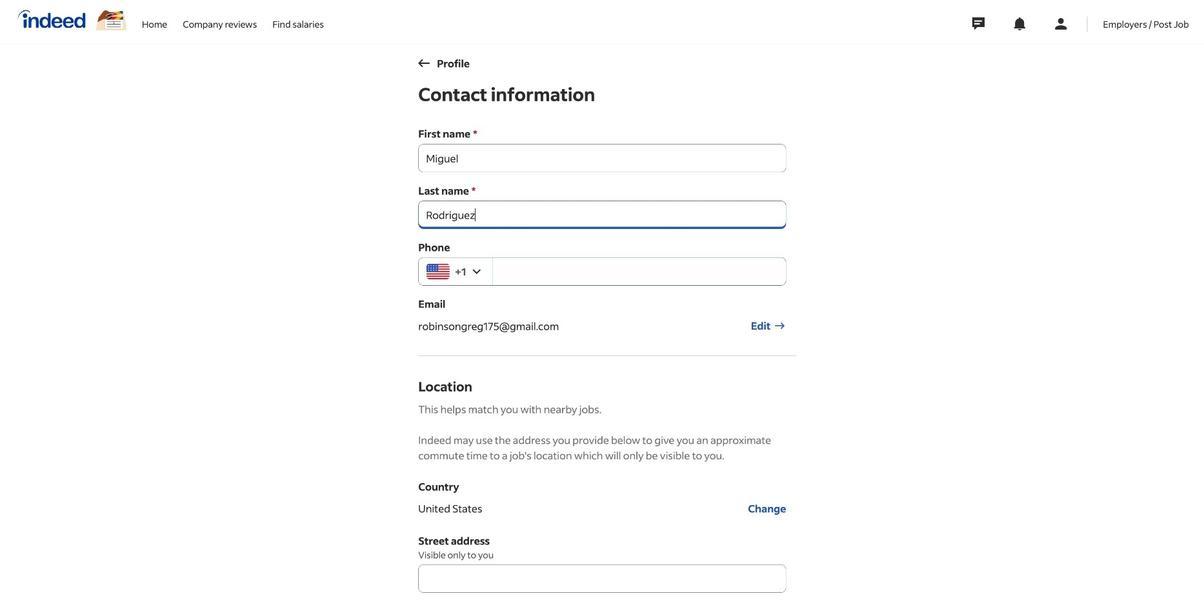 Task type: vqa. For each thing, say whether or not it's contained in the screenshot.
'field'
yes



Task type: describe. For each thing, give the bounding box(es) containing it.
contact information element
[[418, 83, 796, 607]]

Type phone number telephone field
[[492, 257, 786, 286]]



Task type: locate. For each thing, give the bounding box(es) containing it.
None field
[[418, 144, 786, 172], [418, 201, 786, 229], [418, 565, 786, 593], [418, 144, 786, 172], [418, 201, 786, 229], [418, 565, 786, 593]]



